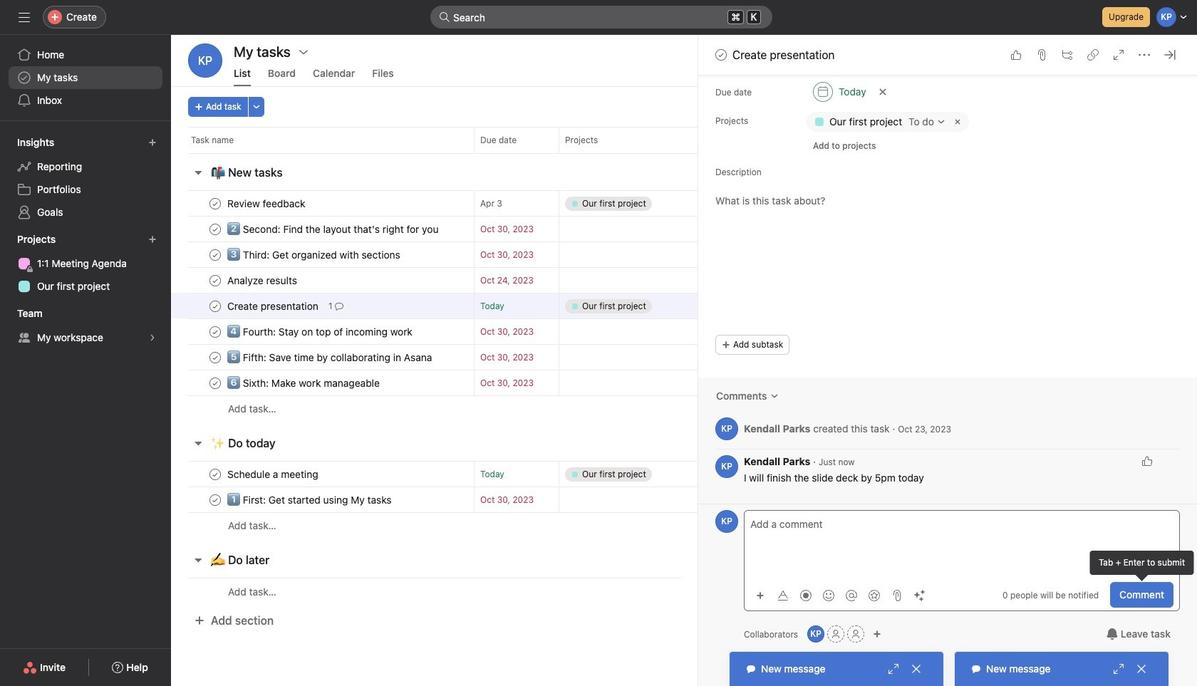 Task type: locate. For each thing, give the bounding box(es) containing it.
mark complete image for mark complete checkbox inside the 3️⃣ third: get organized with sections 'cell'
[[207, 246, 224, 263]]

mark complete image
[[207, 195, 224, 212], [207, 272, 224, 289], [207, 323, 224, 340], [207, 375, 224, 392]]

mark complete checkbox inside analyze results cell
[[207, 272, 224, 289]]

linked projects for 6️⃣ sixth: make work manageable cell
[[559, 370, 701, 396]]

mark complete checkbox inside 6️⃣ sixth: make work manageable cell
[[207, 375, 224, 392]]

mark complete checkbox inside 2️⃣ second: find the layout that's right for you cell
[[207, 221, 224, 238]]

mark complete image inside schedule a meeting cell
[[207, 466, 224, 483]]

header ✨ do today tree grid
[[171, 461, 966, 539]]

2 task name text field from the top
[[225, 273, 301, 288]]

3 task name text field from the top
[[225, 299, 323, 313]]

2 mark complete checkbox from the top
[[207, 298, 224, 315]]

Search tasks, projects, and more text field
[[431, 6, 773, 29]]

task name text field up 6️⃣ sixth: make work manageable cell
[[225, 350, 437, 365]]

5 task name text field from the top
[[225, 350, 437, 365]]

0 vertical spatial task name text field
[[225, 222, 443, 236]]

close image for expand new message image
[[1136, 664, 1148, 675]]

3 mark complete image from the top
[[207, 323, 224, 340]]

task name text field up 4️⃣ fourth: stay on top of incoming work cell
[[225, 299, 323, 313]]

toolbar
[[751, 585, 933, 606]]

2 open user profile image from the top
[[716, 510, 738, 533]]

7 task name text field from the top
[[225, 467, 323, 482]]

1 vertical spatial task name text field
[[225, 248, 405, 262]]

0 vertical spatial collapse task list for this group image
[[192, 167, 204, 178]]

task name text field inside 3️⃣ third: get organized with sections 'cell'
[[225, 248, 405, 262]]

1 vertical spatial open user profile image
[[716, 510, 738, 533]]

mark complete checkbox inside 4️⃣ fourth: stay on top of incoming work cell
[[207, 323, 224, 340]]

mark complete checkbox for review feedback cell
[[207, 195, 224, 212]]

Mark complete checkbox
[[713, 46, 730, 63], [207, 195, 224, 212], [207, 246, 224, 263], [207, 272, 224, 289], [207, 323, 224, 340], [207, 491, 224, 509]]

task name text field for mark complete option in the create presentation cell
[[225, 299, 323, 313]]

row
[[171, 127, 966, 153], [188, 153, 948, 154], [171, 190, 966, 217], [171, 216, 966, 242], [171, 242, 966, 268], [171, 267, 966, 294], [171, 293, 966, 319], [171, 319, 966, 345], [171, 344, 966, 371], [171, 370, 966, 396], [171, 396, 966, 422], [171, 461, 966, 488], [171, 487, 966, 513], [171, 513, 966, 539], [171, 578, 966, 605]]

task name text field inside 6️⃣ sixth: make work manageable cell
[[225, 376, 384, 390]]

2️⃣ second: find the layout that's right for you cell
[[171, 216, 474, 242]]

2 mark complete image from the top
[[207, 272, 224, 289]]

add or remove collaborators image
[[808, 626, 825, 643], [873, 630, 882, 639]]

main content
[[699, 0, 1198, 504]]

task name text field inside 2️⃣ second: find the layout that's right for you cell
[[225, 222, 443, 236]]

view profile settings image
[[188, 43, 222, 78]]

mark complete checkbox inside create presentation cell
[[207, 298, 224, 315]]

review feedback cell
[[171, 190, 474, 217]]

1 task name text field from the top
[[225, 222, 443, 236]]

open user profile image
[[716, 418, 738, 441]]

collapse task list for this group image
[[192, 438, 204, 449]]

task name text field down schedule a meeting cell
[[225, 493, 396, 507]]

task name text field inside schedule a meeting cell
[[225, 467, 323, 482]]

1 mark complete checkbox from the top
[[207, 221, 224, 238]]

mark complete checkbox inside create presentation dialog
[[713, 46, 730, 63]]

task name text field up 2️⃣ second: find the layout that's right for you cell
[[225, 196, 310, 211]]

create presentation dialog
[[699, 0, 1198, 686]]

record a video image
[[800, 590, 812, 601]]

Task name text field
[[225, 196, 310, 211], [225, 273, 301, 288], [225, 299, 323, 313], [225, 325, 417, 339], [225, 350, 437, 365], [225, 376, 384, 390], [225, 467, 323, 482], [225, 493, 396, 507]]

4 mark complete checkbox from the top
[[207, 375, 224, 392]]

mark complete image for mark complete option in the 2️⃣ second: find the layout that's right for you cell
[[207, 221, 224, 238]]

5️⃣ fifth: save time by collaborating in asana cell
[[171, 344, 474, 371]]

task name text field up the 5️⃣ fifth: save time by collaborating in asana cell
[[225, 325, 417, 339]]

create presentation cell
[[171, 293, 474, 319]]

mark complete image inside analyze results cell
[[207, 272, 224, 289]]

more actions for this task image
[[1139, 49, 1150, 61]]

toolbar inside create presentation dialog
[[751, 585, 933, 606]]

new project or portfolio image
[[148, 235, 157, 244]]

task name text field for 3️⃣ third: get organized with sections 'cell'
[[225, 248, 405, 262]]

mark complete image inside the 5️⃣ fifth: save time by collaborating in asana cell
[[207, 349, 224, 366]]

0 vertical spatial open user profile image
[[716, 455, 738, 478]]

expand new message image
[[1113, 664, 1125, 675]]

task name text field up 3️⃣ third: get organized with sections 'cell'
[[225, 222, 443, 236]]

task name text field inside review feedback cell
[[225, 196, 310, 211]]

expand new message image
[[888, 664, 900, 675]]

close image
[[911, 664, 922, 675], [1136, 664, 1148, 675]]

mark complete image inside 1️⃣ first: get started using my tasks cell
[[207, 491, 224, 509]]

close image right expand new message image
[[1136, 664, 1148, 675]]

task name text field inside the 5️⃣ fifth: save time by collaborating in asana cell
[[225, 350, 437, 365]]

6 task name text field from the top
[[225, 376, 384, 390]]

mark complete checkbox inside schedule a meeting cell
[[207, 466, 224, 483]]

task name text field up 1️⃣ first: get started using my tasks cell
[[225, 467, 323, 482]]

task name text field up analyze results cell
[[225, 248, 405, 262]]

Task name text field
[[225, 222, 443, 236], [225, 248, 405, 262]]

mark complete image inside 2️⃣ second: find the layout that's right for you cell
[[207, 221, 224, 238]]

mark complete checkbox inside 1️⃣ first: get started using my tasks cell
[[207, 491, 224, 509]]

at mention image
[[846, 590, 858, 601]]

1 close image from the left
[[911, 664, 922, 675]]

collapse task list for this group image
[[192, 167, 204, 178], [192, 555, 204, 566]]

Mark complete checkbox
[[207, 221, 224, 238], [207, 298, 224, 315], [207, 349, 224, 366], [207, 375, 224, 392], [207, 466, 224, 483]]

mark complete checkbox inside 3️⃣ third: get organized with sections 'cell'
[[207, 246, 224, 263]]

task name text field inside 4️⃣ fourth: stay on top of incoming work cell
[[225, 325, 417, 339]]

mark complete image for mark complete option in the schedule a meeting cell
[[207, 466, 224, 483]]

see details, my workspace image
[[148, 334, 157, 342]]

1 collapse task list for this group image from the top
[[192, 167, 204, 178]]

4 mark complete image from the top
[[207, 375, 224, 392]]

linked projects for 1️⃣ first: get started using my tasks cell
[[559, 487, 701, 513]]

1 mark complete image from the top
[[207, 195, 224, 212]]

1 horizontal spatial add or remove collaborators image
[[873, 630, 882, 639]]

None field
[[431, 6, 773, 29]]

add subtask image
[[1062, 49, 1074, 61]]

linked projects for 2️⃣ second: find the layout that's right for you cell
[[559, 216, 701, 242]]

close image right expand new message icon
[[911, 664, 922, 675]]

mark complete image inside 3️⃣ third: get organized with sections 'cell'
[[207, 246, 224, 263]]

1 comment image
[[335, 302, 344, 310]]

task name text field inside analyze results cell
[[225, 273, 301, 288]]

1 task name text field from the top
[[225, 196, 310, 211]]

2 close image from the left
[[1136, 664, 1148, 675]]

task name text field for mark complete option in the the 5️⃣ fifth: save time by collaborating in asana cell
[[225, 350, 437, 365]]

0 likes. click to like this task comment image
[[1142, 455, 1153, 467]]

task name text field down the 5️⃣ fifth: save time by collaborating in asana cell
[[225, 376, 384, 390]]

0 horizontal spatial add or remove collaborators image
[[808, 626, 825, 643]]

2 task name text field from the top
[[225, 248, 405, 262]]

mark complete image inside 6️⃣ sixth: make work manageable cell
[[207, 375, 224, 392]]

mark complete image
[[713, 46, 730, 63], [207, 221, 224, 238], [207, 246, 224, 263], [207, 298, 224, 315], [207, 349, 224, 366], [207, 466, 224, 483], [207, 491, 224, 509]]

show options image
[[298, 46, 309, 58]]

full screen image
[[1113, 49, 1125, 61]]

1 vertical spatial collapse task list for this group image
[[192, 555, 204, 566]]

open user profile image
[[716, 455, 738, 478], [716, 510, 738, 533]]

move tasks between sections image
[[451, 302, 460, 310]]

mark complete image inside 4️⃣ fourth: stay on top of incoming work cell
[[207, 323, 224, 340]]

close details image
[[1165, 49, 1176, 61]]

0 horizontal spatial close image
[[911, 664, 922, 675]]

1 horizontal spatial close image
[[1136, 664, 1148, 675]]

mark complete checkbox inside the 5️⃣ fifth: save time by collaborating in asana cell
[[207, 349, 224, 366]]

task name text field down 3️⃣ third: get organized with sections 'cell'
[[225, 273, 301, 288]]

mark complete checkbox inside review feedback cell
[[207, 195, 224, 212]]

4 task name text field from the top
[[225, 325, 417, 339]]

8 task name text field from the top
[[225, 493, 396, 507]]

task name text field for mark complete option within 6️⃣ sixth: make work manageable cell
[[225, 376, 384, 390]]

tooltip
[[1091, 551, 1194, 580]]

task name text field inside 1️⃣ first: get started using my tasks cell
[[225, 493, 396, 507]]

task name text field inside create presentation cell
[[225, 299, 323, 313]]

mark complete checkbox for analyze results cell
[[207, 272, 224, 289]]

5 mark complete checkbox from the top
[[207, 466, 224, 483]]

mark complete image inside review feedback cell
[[207, 195, 224, 212]]

header 📬 new tasks tree grid
[[171, 190, 966, 422]]

3 mark complete checkbox from the top
[[207, 349, 224, 366]]

mark complete checkbox for 1️⃣ first: get started using my tasks cell
[[207, 491, 224, 509]]

analyze results cell
[[171, 267, 474, 294]]



Task type: describe. For each thing, give the bounding box(es) containing it.
linked projects for 5️⃣ fifth: save time by collaborating in asana cell
[[559, 344, 701, 371]]

mark complete image for review feedback cell
[[207, 195, 224, 212]]

mark complete checkbox for the 5️⃣ fifth: save time by collaborating in asana cell
[[207, 349, 224, 366]]

comments image
[[770, 392, 779, 401]]

mark complete image for mark complete option in the the 5️⃣ fifth: save time by collaborating in asana cell
[[207, 349, 224, 366]]

mark complete checkbox for 2️⃣ second: find the layout that's right for you cell
[[207, 221, 224, 238]]

mark complete image for mark complete checkbox in create presentation dialog
[[713, 46, 730, 63]]

mark complete image for analyze results cell
[[207, 272, 224, 289]]

mark complete image for mark complete option in the create presentation cell
[[207, 298, 224, 315]]

mark complete checkbox for 3️⃣ third: get organized with sections 'cell'
[[207, 246, 224, 263]]

task name text field for mark complete checkbox inside 4️⃣ fourth: stay on top of incoming work cell
[[225, 325, 417, 339]]

mark complete checkbox for schedule a meeting cell
[[207, 466, 224, 483]]

prominent image
[[439, 11, 450, 23]]

2 collapse task list for this group image from the top
[[192, 555, 204, 566]]

clear due date image
[[879, 88, 887, 96]]

teams element
[[0, 301, 171, 352]]

attachments: add a file to this task, create presentation image
[[1036, 49, 1048, 61]]

3️⃣ third: get organized with sections cell
[[171, 242, 474, 268]]

task name text field for mark complete checkbox inside the analyze results cell
[[225, 273, 301, 288]]

close image for expand new message icon
[[911, 664, 922, 675]]

projects element
[[0, 227, 171, 301]]

1️⃣ first: get started using my tasks cell
[[171, 487, 474, 513]]

task name text field for 2️⃣ second: find the layout that's right for you cell
[[225, 222, 443, 236]]

formatting image
[[778, 590, 789, 601]]

linked projects for 4️⃣ fourth: stay on top of incoming work cell
[[559, 319, 701, 345]]

new insights image
[[148, 138, 157, 147]]

mark complete checkbox for create presentation cell at the left of page
[[207, 298, 224, 315]]

task name text field for mark complete checkbox within review feedback cell
[[225, 196, 310, 211]]

task name text field for mark complete checkbox inside the 1️⃣ first: get started using my tasks cell
[[225, 493, 396, 507]]

insert an object image
[[756, 591, 765, 600]]

global element
[[0, 35, 171, 120]]

6️⃣ sixth: make work manageable cell
[[171, 370, 474, 396]]

mark complete checkbox for 4️⃣ fourth: stay on top of incoming work cell
[[207, 323, 224, 340]]

more actions image
[[252, 103, 261, 111]]

mark complete checkbox for 6️⃣ sixth: make work manageable cell
[[207, 375, 224, 392]]

4️⃣ fourth: stay on top of incoming work cell
[[171, 319, 474, 345]]

task name text field for mark complete option in the schedule a meeting cell
[[225, 467, 323, 482]]

linked projects for 3️⃣ third: get organized with sections cell
[[559, 242, 701, 268]]

remove image
[[952, 116, 964, 128]]

hide sidebar image
[[19, 11, 30, 23]]

mark complete image for mark complete checkbox inside the 1️⃣ first: get started using my tasks cell
[[207, 491, 224, 509]]

mark complete image for 6️⃣ sixth: make work manageable cell
[[207, 375, 224, 392]]

1 open user profile image from the top
[[716, 455, 738, 478]]

schedule a meeting cell
[[171, 461, 474, 488]]

0 likes. click to like this task image
[[1011, 49, 1022, 61]]

mark complete image for 4️⃣ fourth: stay on top of incoming work cell
[[207, 323, 224, 340]]

copy task link image
[[1088, 49, 1099, 61]]

insights element
[[0, 130, 171, 227]]



Task type: vqa. For each thing, say whether or not it's contained in the screenshot.
tooltip
yes



